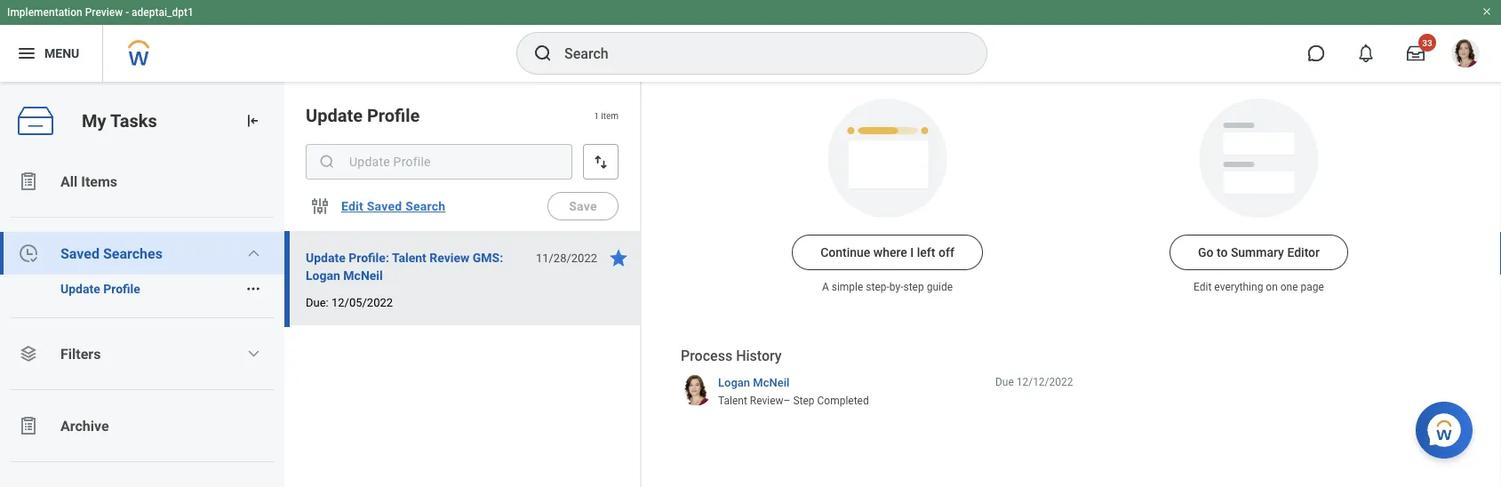 Task type: locate. For each thing, give the bounding box(es) containing it.
update down saved searches
[[60, 281, 100, 296]]

1 horizontal spatial edit
[[1194, 281, 1212, 294]]

1 horizontal spatial logan
[[718, 376, 750, 389]]

implementation
[[7, 6, 82, 19]]

1 horizontal spatial profile
[[367, 105, 420, 126]]

logan down "process history"
[[718, 376, 750, 389]]

1 vertical spatial review
[[750, 395, 783, 408]]

star image
[[608, 247, 629, 268]]

profile
[[367, 105, 420, 126], [103, 281, 140, 296]]

related actions image
[[245, 281, 261, 297]]

mcneil down profile:
[[343, 268, 383, 283]]

1 horizontal spatial talent
[[718, 395, 747, 408]]

0 horizontal spatial profile
[[103, 281, 140, 296]]

continue where i left off button
[[792, 235, 983, 271]]

review inside update profile: talent review gms: logan mcneil
[[429, 250, 470, 265]]

talent
[[392, 250, 426, 265], [718, 395, 747, 408]]

update profile
[[306, 105, 420, 126], [60, 281, 140, 296]]

implementation preview -   adeptai_dpt1
[[7, 6, 194, 19]]

1 vertical spatial update profile
[[60, 281, 140, 296]]

my tasks element
[[0, 82, 284, 487]]

saved right clock check image
[[60, 245, 99, 262]]

saved left "search" at the top
[[367, 199, 402, 214]]

saved
[[367, 199, 402, 214], [60, 245, 99, 262]]

mcneil inside button
[[753, 376, 789, 389]]

0 horizontal spatial edit
[[341, 199, 364, 214]]

update right transformation import "image"
[[306, 105, 363, 126]]

1 vertical spatial talent
[[718, 395, 747, 408]]

go to summary editor button
[[1170, 235, 1348, 271]]

0 vertical spatial saved
[[367, 199, 402, 214]]

menu
[[44, 46, 79, 61]]

clipboard image
[[18, 171, 39, 192]]

editor
[[1287, 245, 1320, 260]]

history
[[736, 348, 782, 365]]

go
[[1198, 245, 1214, 260]]

0 horizontal spatial search image
[[318, 153, 336, 171]]

update left profile:
[[306, 250, 346, 265]]

33
[[1422, 37, 1432, 48]]

logan mcneil
[[718, 376, 789, 389]]

0 vertical spatial update profile
[[306, 105, 420, 126]]

2 vertical spatial update
[[60, 281, 100, 296]]

search image inside item list element
[[318, 153, 336, 171]]

configure image
[[309, 196, 331, 217]]

0 vertical spatial logan
[[306, 268, 340, 283]]

0 vertical spatial talent
[[392, 250, 426, 265]]

due
[[995, 376, 1014, 389]]

Search Workday  search field
[[564, 34, 950, 73]]

due 12/12/2022
[[995, 376, 1073, 389]]

edit right configure image
[[341, 199, 364, 214]]

0 horizontal spatial logan
[[306, 268, 340, 283]]

mcneil up –
[[753, 376, 789, 389]]

0 horizontal spatial mcneil
[[343, 268, 383, 283]]

list
[[0, 160, 284, 487]]

1 item
[[594, 110, 619, 121]]

update profile: talent review gms: logan mcneil button
[[306, 247, 526, 286]]

items
[[81, 173, 117, 190]]

update
[[306, 105, 363, 126], [306, 250, 346, 265], [60, 281, 100, 296]]

tasks
[[110, 110, 157, 131]]

update inside 'button'
[[60, 281, 100, 296]]

process history region
[[681, 347, 1073, 463]]

0 vertical spatial search image
[[532, 43, 554, 64]]

sort image
[[592, 153, 610, 171]]

my tasks
[[82, 110, 157, 131]]

a
[[822, 281, 829, 294]]

continue where i left off
[[820, 245, 954, 260]]

all
[[60, 173, 78, 190]]

continue
[[820, 245, 870, 260]]

saved searches button
[[0, 232, 284, 275]]

process
[[681, 348, 732, 365]]

inbox large image
[[1407, 44, 1425, 62]]

adeptai_dpt1
[[132, 6, 194, 19]]

guide
[[927, 281, 953, 294]]

1 horizontal spatial update profile
[[306, 105, 420, 126]]

save
[[569, 199, 597, 214]]

1 vertical spatial update
[[306, 250, 346, 265]]

page
[[1301, 281, 1324, 294]]

completed
[[817, 395, 869, 408]]

1 vertical spatial profile
[[103, 281, 140, 296]]

update inside update profile: talent review gms: logan mcneil
[[306, 250, 346, 265]]

0 horizontal spatial update profile
[[60, 281, 140, 296]]

talent down logan mcneil button
[[718, 395, 747, 408]]

edit for edit everything on one page
[[1194, 281, 1212, 294]]

search image
[[532, 43, 554, 64], [318, 153, 336, 171]]

simple
[[832, 281, 863, 294]]

logan up due:
[[306, 268, 340, 283]]

33 button
[[1396, 34, 1436, 73]]

1 vertical spatial mcneil
[[753, 376, 789, 389]]

mcneil
[[343, 268, 383, 283], [753, 376, 789, 389]]

1 horizontal spatial review
[[750, 395, 783, 408]]

menu button
[[0, 25, 102, 82]]

gms:
[[473, 250, 503, 265]]

1 horizontal spatial saved
[[367, 199, 402, 214]]

by-
[[889, 281, 903, 294]]

0 vertical spatial update
[[306, 105, 363, 126]]

transformation import image
[[244, 112, 261, 130]]

update profile inside 'button'
[[60, 281, 140, 296]]

1 vertical spatial saved
[[60, 245, 99, 262]]

profile logan mcneil image
[[1451, 39, 1480, 71]]

logan
[[306, 268, 340, 283], [718, 376, 750, 389]]

0 horizontal spatial talent
[[392, 250, 426, 265]]

review
[[429, 250, 470, 265], [750, 395, 783, 408]]

left
[[917, 245, 935, 260]]

-
[[125, 6, 129, 19]]

on
[[1266, 281, 1278, 294]]

update for update profile 'button'
[[60, 281, 100, 296]]

justify image
[[16, 43, 37, 64]]

1 vertical spatial edit
[[1194, 281, 1212, 294]]

logan mcneil button
[[718, 375, 789, 391]]

1 vertical spatial search image
[[318, 153, 336, 171]]

talent right profile:
[[392, 250, 426, 265]]

0 horizontal spatial saved
[[60, 245, 99, 262]]

edit
[[341, 199, 364, 214], [1194, 281, 1212, 294]]

review left gms:
[[429, 250, 470, 265]]

0 vertical spatial review
[[429, 250, 470, 265]]

1 vertical spatial logan
[[718, 376, 750, 389]]

edit for edit saved search
[[341, 199, 364, 214]]

logan inside logan mcneil button
[[718, 376, 750, 389]]

0 vertical spatial mcneil
[[343, 268, 383, 283]]

0 horizontal spatial review
[[429, 250, 470, 265]]

0 vertical spatial edit
[[341, 199, 364, 214]]

talent inside update profile: talent review gms: logan mcneil
[[392, 250, 426, 265]]

notifications large image
[[1357, 44, 1375, 62]]

edit inside button
[[341, 199, 364, 214]]

12/05/2022
[[331, 295, 393, 309]]

edit down go
[[1194, 281, 1212, 294]]

edit saved search button
[[334, 188, 453, 224]]

update profile inside item list element
[[306, 105, 420, 126]]

review down logan mcneil button
[[750, 395, 783, 408]]

None text field
[[306, 144, 572, 180]]

1 horizontal spatial mcneil
[[753, 376, 789, 389]]

update profile button
[[0, 275, 238, 303]]

close environment banner image
[[1481, 6, 1492, 17]]

0 vertical spatial profile
[[367, 105, 420, 126]]



Task type: vqa. For each thing, say whether or not it's contained in the screenshot.
Pay Compliance Updates
no



Task type: describe. For each thing, give the bounding box(es) containing it.
chevron down image
[[246, 347, 261, 361]]

1 horizontal spatial search image
[[532, 43, 554, 64]]

summary
[[1231, 245, 1284, 260]]

searches
[[103, 245, 163, 262]]

11/28/2022
[[536, 251, 597, 264]]

step
[[793, 395, 815, 408]]

save button
[[547, 192, 619, 220]]

menu banner
[[0, 0, 1501, 82]]

everything
[[1214, 281, 1263, 294]]

mcneil inside update profile: talent review gms: logan mcneil
[[343, 268, 383, 283]]

due: 12/05/2022
[[306, 295, 393, 309]]

profile:
[[349, 250, 389, 265]]

perspective image
[[18, 343, 39, 364]]

1
[[594, 110, 599, 121]]

search
[[405, 199, 446, 214]]

update for update profile: talent review gms: logan mcneil button
[[306, 250, 346, 265]]

item
[[601, 110, 619, 121]]

process history
[[681, 348, 782, 365]]

clipboard image
[[18, 415, 39, 436]]

to
[[1217, 245, 1228, 260]]

preview
[[85, 6, 123, 19]]

–
[[783, 395, 790, 408]]

clock check image
[[18, 243, 39, 264]]

saved searches
[[60, 245, 163, 262]]

step
[[903, 281, 924, 294]]

none text field inside item list element
[[306, 144, 572, 180]]

profile inside 'button'
[[103, 281, 140, 296]]

filters
[[60, 345, 101, 362]]

saved inside dropdown button
[[60, 245, 99, 262]]

archive
[[60, 417, 109, 434]]

one
[[1280, 281, 1298, 294]]

filters button
[[0, 332, 284, 375]]

12/12/2022
[[1016, 376, 1073, 389]]

step-
[[866, 281, 889, 294]]

off
[[938, 245, 954, 260]]

go to summary editor
[[1198, 245, 1320, 260]]

a simple step-by-step guide
[[822, 281, 953, 294]]

list containing all items
[[0, 160, 284, 487]]

profile inside item list element
[[367, 105, 420, 126]]

saved inside button
[[367, 199, 402, 214]]

update profile: talent review gms: logan mcneil
[[306, 250, 503, 283]]

due:
[[306, 295, 329, 309]]

review inside process history region
[[750, 395, 783, 408]]

chevron down image
[[246, 246, 261, 260]]

logan inside update profile: talent review gms: logan mcneil
[[306, 268, 340, 283]]

archive button
[[0, 404, 284, 447]]

all items
[[60, 173, 117, 190]]

i
[[910, 245, 914, 260]]

where
[[873, 245, 907, 260]]

all items button
[[0, 160, 284, 203]]

my
[[82, 110, 106, 131]]

item list element
[[284, 82, 642, 487]]

edit saved search
[[341, 199, 446, 214]]

talent review – step completed
[[718, 395, 869, 408]]

edit everything on one page
[[1194, 281, 1324, 294]]

talent inside process history region
[[718, 395, 747, 408]]



